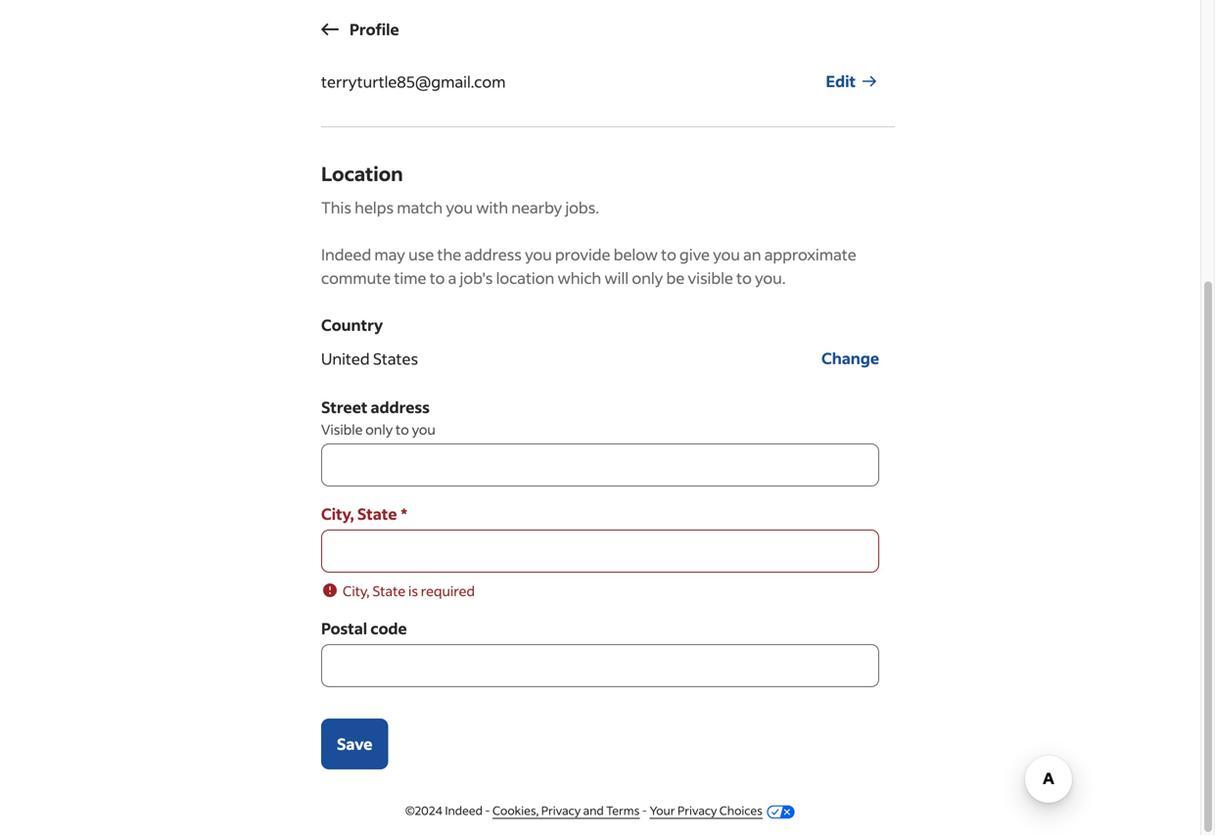 Task type: locate. For each thing, give the bounding box(es) containing it.
address down states
[[371, 397, 430, 417]]

address
[[465, 244, 522, 264], [371, 397, 430, 417]]

city, state is required
[[343, 582, 475, 600]]

contact information element
[[321, 0, 895, 770]]

states
[[373, 348, 418, 368]]

postal code
[[321, 618, 407, 639]]

0 horizontal spatial only
[[366, 421, 393, 438]]

city, for city, state is required
[[343, 582, 370, 600]]

-
[[485, 803, 490, 818], [642, 803, 647, 818]]

0 horizontal spatial -
[[485, 803, 490, 818]]

city,
[[321, 504, 354, 524], [343, 582, 370, 600]]

1 horizontal spatial address
[[465, 244, 522, 264]]

1 horizontal spatial privacy
[[678, 803, 717, 818]]

1 horizontal spatial indeed
[[445, 803, 483, 818]]

will
[[605, 268, 629, 288]]

1 horizontal spatial only
[[632, 268, 663, 288]]

required
[[421, 582, 475, 600]]

code
[[371, 618, 407, 639]]

helps
[[355, 197, 394, 217]]

change
[[822, 348, 879, 368]]

is
[[408, 582, 418, 600]]

indeed right ©2024 at the left of the page
[[445, 803, 483, 818]]

city, left the *
[[321, 504, 354, 524]]

- left the cookies, on the bottom left of page
[[485, 803, 490, 818]]

1 vertical spatial state
[[372, 582, 406, 600]]

edit link
[[826, 60, 879, 103]]

below
[[614, 244, 658, 264]]

0 vertical spatial address
[[465, 244, 522, 264]]

only
[[632, 268, 663, 288], [366, 421, 393, 438]]

you inside street address visible only to you
[[412, 421, 436, 438]]

email
[[321, 38, 362, 58]]

Street address field
[[321, 444, 879, 487]]

the
[[437, 244, 461, 264]]

0 vertical spatial only
[[632, 268, 663, 288]]

job's
[[460, 268, 493, 288]]

None field
[[321, 530, 879, 573]]

cookies,
[[493, 803, 539, 818]]

only down below
[[632, 268, 663, 288]]

state for is
[[372, 582, 406, 600]]

©2024
[[406, 803, 443, 818]]

state left is
[[372, 582, 406, 600]]

to right visible
[[396, 421, 409, 438]]

1 vertical spatial only
[[366, 421, 393, 438]]

indeed up the commute
[[321, 244, 371, 264]]

choices
[[720, 803, 763, 818]]

0 horizontal spatial indeed
[[321, 244, 371, 264]]

street
[[321, 397, 368, 417]]

may
[[374, 244, 405, 264]]

with
[[476, 197, 508, 217]]

you
[[446, 197, 473, 217], [525, 244, 552, 264], [713, 244, 740, 264], [412, 421, 436, 438]]

only inside street address visible only to you
[[366, 421, 393, 438]]

0 horizontal spatial address
[[371, 397, 430, 417]]

address up job's
[[465, 244, 522, 264]]

privacy right your
[[678, 803, 717, 818]]

city, right error image
[[343, 582, 370, 600]]

state
[[357, 504, 397, 524], [372, 582, 406, 600]]

only inside indeed may use the address you provide below to give you an approximate commute time to a job's location which will only be visible to you.
[[632, 268, 663, 288]]

which
[[558, 268, 601, 288]]

2 - from the left
[[642, 803, 647, 818]]

0 vertical spatial state
[[357, 504, 397, 524]]

1 vertical spatial indeed
[[445, 803, 483, 818]]

you left an
[[713, 244, 740, 264]]

use
[[408, 244, 434, 264]]

approximate
[[765, 244, 857, 264]]

terryturtle 85@gmail.com
[[321, 71, 506, 91]]

1 - from the left
[[485, 803, 490, 818]]

Postal code field
[[321, 644, 879, 687]]

1 vertical spatial city,
[[343, 582, 370, 600]]

indeed may use the address you provide below to give you an approximate commute time to a job's location which will only be visible to you.
[[321, 244, 857, 288]]

state left the *
[[357, 504, 397, 524]]

1 privacy from the left
[[541, 803, 581, 818]]

privacy
[[541, 803, 581, 818], [678, 803, 717, 818]]

you down states
[[412, 421, 436, 438]]

you.
[[755, 268, 786, 288]]

only right visible
[[366, 421, 393, 438]]

privacy left and
[[541, 803, 581, 818]]

be
[[666, 268, 685, 288]]

1 horizontal spatial -
[[642, 803, 647, 818]]

©2024 indeed - cookies, privacy and terms - your privacy choices
[[406, 803, 763, 818]]

1 vertical spatial address
[[371, 397, 430, 417]]

indeed inside indeed may use the address you provide below to give you an approximate commute time to a job's location which will only be visible to you.
[[321, 244, 371, 264]]

match
[[397, 197, 443, 217]]

0 horizontal spatial privacy
[[541, 803, 581, 818]]

and
[[583, 803, 604, 818]]

- left your
[[642, 803, 647, 818]]

visible
[[321, 421, 363, 438]]

cookies, privacy and terms link
[[493, 803, 640, 819]]

provide
[[555, 244, 611, 264]]

you up location
[[525, 244, 552, 264]]

to
[[661, 244, 677, 264], [430, 268, 445, 288], [737, 268, 752, 288], [396, 421, 409, 438]]

you left 'with' on the top of the page
[[446, 197, 473, 217]]

0 vertical spatial city,
[[321, 504, 354, 524]]

time
[[394, 268, 426, 288]]

indeed
[[321, 244, 371, 264], [445, 803, 483, 818]]

0 vertical spatial indeed
[[321, 244, 371, 264]]



Task type: describe. For each thing, give the bounding box(es) containing it.
nearby
[[511, 197, 562, 217]]

united states
[[321, 348, 418, 368]]

united
[[321, 348, 370, 368]]

save button
[[321, 719, 388, 770]]

city, state *
[[321, 504, 407, 524]]

commute
[[321, 268, 391, 288]]

a
[[448, 268, 457, 288]]

your
[[650, 803, 675, 818]]

save
[[337, 734, 372, 754]]

to down an
[[737, 268, 752, 288]]

85@gmail.com
[[397, 71, 506, 91]]

to up be
[[661, 244, 677, 264]]

address inside indeed may use the address you provide below to give you an approximate commute time to a job's location which will only be visible to you.
[[465, 244, 522, 264]]

error image
[[321, 582, 339, 599]]

profile
[[350, 19, 399, 39]]

edit
[[826, 71, 856, 91]]

give
[[680, 244, 710, 264]]

location
[[321, 161, 403, 186]]

2 privacy from the left
[[678, 803, 717, 818]]

to left a at the left top
[[430, 268, 445, 288]]

country
[[321, 315, 383, 335]]

this helps match you with nearby jobs.
[[321, 197, 599, 217]]

to inside street address visible only to you
[[396, 421, 409, 438]]

street address visible only to you
[[321, 397, 436, 438]]

terryturtle
[[321, 71, 397, 91]]

an
[[743, 244, 761, 264]]

this
[[321, 197, 352, 217]]

visible
[[688, 268, 733, 288]]

your privacy choices link
[[650, 803, 763, 819]]

jobs.
[[565, 197, 599, 217]]

address inside street address visible only to you
[[371, 397, 430, 417]]

*
[[401, 504, 407, 524]]

location
[[496, 268, 555, 288]]

profile link
[[309, 8, 412, 51]]

state for *
[[357, 504, 397, 524]]

change button
[[822, 337, 879, 380]]

postal
[[321, 618, 367, 639]]

city, for city, state *
[[321, 504, 354, 524]]

terms
[[606, 803, 640, 818]]



Task type: vqa. For each thing, say whether or not it's contained in the screenshot.
Type phone number phone field
no



